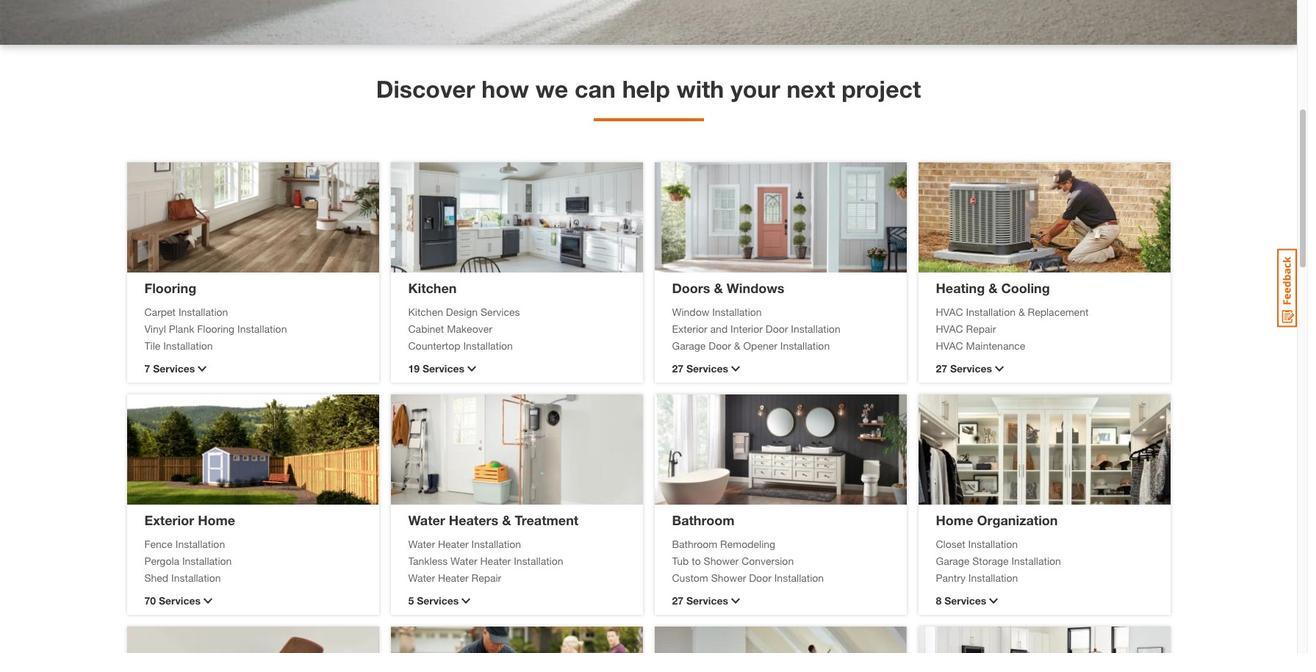 Task type: locate. For each thing, give the bounding box(es) containing it.
1 horizontal spatial home
[[936, 512, 974, 528]]

0 horizontal spatial repair
[[472, 572, 502, 584]]

0 horizontal spatial exterior
[[144, 512, 194, 528]]

fence
[[144, 538, 173, 550]]

& up water heater installation link
[[502, 512, 511, 528]]

27 services down "and"
[[672, 363, 729, 375]]

kitchen up cabinet
[[408, 306, 443, 318]]

7
[[144, 363, 150, 375]]

next
[[787, 75, 836, 103]]

2 vertical spatial door
[[749, 572, 772, 584]]

closet installation link
[[936, 536, 1153, 552]]

flooring right "plank"
[[197, 322, 235, 335]]

1 horizontal spatial exterior
[[672, 322, 708, 335]]

0 vertical spatial bathroom
[[672, 512, 735, 528]]

services right the 7
[[153, 363, 195, 375]]

3 hvac from the top
[[936, 339, 964, 352]]

closet installation garage storage installation pantry installation
[[936, 538, 1062, 584]]

& down "cooling" at top
[[1019, 306, 1026, 318]]

1 vertical spatial repair
[[472, 572, 502, 584]]

27 services
[[672, 363, 729, 375], [936, 363, 993, 375], [672, 595, 729, 607]]

discover how we can help with your next project
[[376, 75, 922, 103]]

0 vertical spatial exterior
[[672, 322, 708, 335]]

door up garage door & opener installation link
[[766, 322, 789, 335]]

exterior down window
[[672, 322, 708, 335]]

& down interior
[[734, 339, 741, 352]]

1 vertical spatial door
[[709, 339, 732, 352]]

services up cabinet makeover link
[[481, 306, 520, 318]]

0 vertical spatial kitchen
[[408, 280, 457, 296]]

heaters
[[449, 512, 499, 528]]

feedback link image
[[1278, 249, 1298, 328]]

services down 'custom'
[[687, 595, 729, 607]]

1 kitchen from the top
[[408, 280, 457, 296]]

kitchen design services link
[[408, 304, 625, 320]]

pantry installation link
[[936, 570, 1153, 586]]

repair up "maintenance"
[[967, 322, 997, 335]]

shower right to on the right bottom
[[704, 555, 739, 567]]

services down "maintenance"
[[951, 363, 993, 375]]

door
[[766, 322, 789, 335], [709, 339, 732, 352], [749, 572, 772, 584]]

1 horizontal spatial flooring
[[197, 322, 235, 335]]

heater down tankless
[[438, 572, 469, 584]]

door inside bathroom remodeling tub to shower conversion custom shower door installation
[[749, 572, 772, 584]]

27 services button
[[672, 361, 889, 376], [936, 361, 1153, 376], [672, 593, 889, 609]]

services right 8
[[945, 595, 987, 607]]

kitchen up design
[[408, 280, 457, 296]]

1 vertical spatial shower
[[712, 572, 747, 584]]

1 horizontal spatial garage
[[936, 555, 970, 567]]

7 services button
[[144, 361, 361, 376]]

services for bathroom
[[687, 595, 729, 607]]

garage storage installation link
[[936, 553, 1153, 569]]

27 services button down garage door & opener installation link
[[672, 361, 889, 376]]

windows
[[727, 280, 785, 296]]

1 vertical spatial kitchen
[[408, 306, 443, 318]]

home organization link
[[936, 512, 1058, 528]]

flooring link
[[144, 280, 196, 296]]

services for heating & cooling
[[951, 363, 993, 375]]

1 vertical spatial flooring
[[197, 322, 235, 335]]

water
[[408, 512, 445, 528], [408, 538, 435, 550], [451, 555, 478, 567], [408, 572, 435, 584]]

kitchen
[[408, 280, 457, 296], [408, 306, 443, 318]]

services down countertop
[[423, 363, 465, 375]]

home up the fence installation link
[[198, 512, 235, 528]]

heater up tankless
[[438, 538, 469, 550]]

5
[[408, 595, 414, 607]]

27 services button down hvac maintenance link
[[936, 361, 1153, 376]]

carpet installation link
[[144, 304, 361, 320]]

shed
[[144, 572, 169, 584]]

to
[[692, 555, 701, 567]]

19
[[408, 363, 420, 375]]

design
[[446, 306, 478, 318]]

flooring
[[144, 280, 196, 296], [197, 322, 235, 335]]

services right 70
[[159, 595, 201, 607]]

door for doors & windows
[[709, 339, 732, 352]]

27 services for doors
[[672, 363, 729, 375]]

tub to shower conversion link
[[672, 553, 889, 569]]

flooring up carpet
[[144, 280, 196, 296]]

exterior up "fence"
[[144, 512, 194, 528]]

installation
[[179, 306, 228, 318], [713, 306, 762, 318], [967, 306, 1016, 318], [238, 322, 287, 335], [791, 322, 841, 335], [163, 339, 213, 352], [464, 339, 513, 352], [781, 339, 830, 352], [176, 538, 225, 550], [472, 538, 521, 550], [969, 538, 1018, 550], [182, 555, 232, 567], [514, 555, 564, 567], [1012, 555, 1062, 567], [171, 572, 221, 584], [775, 572, 824, 584], [969, 572, 1019, 584]]

&
[[714, 280, 723, 296], [989, 280, 998, 296], [1019, 306, 1026, 318], [734, 339, 741, 352], [502, 512, 511, 528]]

doors & windows
[[672, 280, 785, 296]]

0 vertical spatial garage
[[672, 339, 706, 352]]

27 services down "maintenance"
[[936, 363, 993, 375]]

hvac
[[936, 306, 964, 318], [936, 322, 964, 335], [936, 339, 964, 352]]

door down conversion
[[749, 572, 772, 584]]

with
[[677, 75, 724, 103]]

kitchen for kitchen design services cabinet makeover countertop installation
[[408, 306, 443, 318]]

27 services for heating
[[936, 363, 993, 375]]

heater down water heater installation link
[[481, 555, 511, 567]]

cooling
[[1002, 280, 1051, 296]]

5 services
[[408, 595, 459, 607]]

1 hvac from the top
[[936, 306, 964, 318]]

services down "and"
[[687, 363, 729, 375]]

kitchen inside 'kitchen design services cabinet makeover countertop installation'
[[408, 306, 443, 318]]

treatment
[[515, 512, 579, 528]]

70 services
[[144, 595, 201, 607]]

1 horizontal spatial repair
[[967, 322, 997, 335]]

installation inside bathroom remodeling tub to shower conversion custom shower door installation
[[775, 572, 824, 584]]

kitchen link
[[408, 280, 457, 296]]

& left "cooling" at top
[[989, 280, 998, 296]]

0 vertical spatial hvac
[[936, 306, 964, 318]]

27 services button for windows
[[672, 361, 889, 376]]

door for bathroom
[[749, 572, 772, 584]]

window installation link
[[672, 304, 889, 320]]

2 home from the left
[[936, 512, 974, 528]]

repair down tankless water heater installation link
[[472, 572, 502, 584]]

garage down window
[[672, 339, 706, 352]]

heater
[[438, 538, 469, 550], [481, 555, 511, 567], [438, 572, 469, 584]]

2 hvac from the top
[[936, 322, 964, 335]]

1 vertical spatial garage
[[936, 555, 970, 567]]

2 kitchen from the top
[[408, 306, 443, 318]]

services right 5
[[417, 595, 459, 607]]

8
[[936, 595, 942, 607]]

27 services button for cooling
[[936, 361, 1153, 376]]

0 vertical spatial repair
[[967, 322, 997, 335]]

and
[[711, 322, 728, 335]]

8 services button
[[936, 593, 1153, 609]]

1 vertical spatial bathroom
[[672, 538, 718, 550]]

shed installation link
[[144, 570, 361, 586]]

bathroom link
[[672, 512, 735, 528]]

5 services button
[[408, 593, 625, 609]]

shower right 'custom'
[[712, 572, 747, 584]]

bathroom inside bathroom remodeling tub to shower conversion custom shower door installation
[[672, 538, 718, 550]]

remodeling
[[721, 538, 776, 550]]

cabinet makeover link
[[408, 321, 625, 336]]

discover
[[376, 75, 475, 103]]

0 horizontal spatial garage
[[672, 339, 706, 352]]

home up "closet"
[[936, 512, 974, 528]]

installation inside 'hvac installation & replacement hvac repair hvac maintenance'
[[967, 306, 1016, 318]]

repair
[[967, 322, 997, 335], [472, 572, 502, 584]]

carpet installation vinyl plank flooring installation tile installation
[[144, 306, 287, 352]]

hvac installation & replacement link
[[936, 304, 1153, 320]]

garage inside closet installation garage storage installation pantry installation
[[936, 555, 970, 567]]

services inside 'kitchen design services cabinet makeover countertop installation'
[[481, 306, 520, 318]]

garage up pantry
[[936, 555, 970, 567]]

1 bathroom from the top
[[672, 512, 735, 528]]

repair inside the water heater installation tankless water heater installation water heater repair
[[472, 572, 502, 584]]

0 vertical spatial flooring
[[144, 280, 196, 296]]

2 vertical spatial hvac
[[936, 339, 964, 352]]

0 horizontal spatial home
[[198, 512, 235, 528]]

2 bathroom from the top
[[672, 538, 718, 550]]

custom
[[672, 572, 709, 584]]

door down "and"
[[709, 339, 732, 352]]

exterior and interior door installation link
[[672, 321, 889, 336]]

installation inside 'kitchen design services cabinet makeover countertop installation'
[[464, 339, 513, 352]]

1 vertical spatial hvac
[[936, 322, 964, 335]]

bathroom remodeling link
[[672, 536, 889, 552]]

27
[[672, 363, 684, 375], [936, 363, 948, 375], [672, 595, 684, 607]]



Task type: describe. For each thing, give the bounding box(es) containing it.
storage
[[973, 555, 1009, 567]]

services for flooring
[[153, 363, 195, 375]]

hvac maintenance link
[[936, 338, 1153, 353]]

makeover
[[447, 322, 493, 335]]

0 vertical spatial shower
[[704, 555, 739, 567]]

hvac repair link
[[936, 321, 1153, 336]]

pergola
[[144, 555, 179, 567]]

tile
[[144, 339, 161, 352]]

hvac installation & replacement hvac repair hvac maintenance
[[936, 306, 1089, 352]]

we
[[536, 75, 569, 103]]

water heater installation link
[[408, 536, 625, 552]]

maintenance
[[967, 339, 1026, 352]]

plank
[[169, 322, 194, 335]]

countertop
[[408, 339, 461, 352]]

flooring inside "carpet installation vinyl plank flooring installation tile installation"
[[197, 322, 235, 335]]

carpet
[[144, 306, 176, 318]]

garage door & opener installation link
[[672, 338, 889, 353]]

tankless
[[408, 555, 448, 567]]

pantry
[[936, 572, 966, 584]]

water heaters & treatment link
[[408, 512, 579, 528]]

1 vertical spatial heater
[[481, 555, 511, 567]]

27 for heating
[[936, 363, 948, 375]]

bathroom for bathroom remodeling tub to shower conversion custom shower door installation
[[672, 538, 718, 550]]

heating & cooling link
[[936, 280, 1051, 296]]

kitchen design services cabinet makeover countertop installation
[[408, 306, 520, 352]]

exterior home link
[[144, 512, 235, 528]]

services for home organization
[[945, 595, 987, 607]]

tile installation link
[[144, 338, 361, 353]]

exterior home
[[144, 512, 235, 528]]

doors
[[672, 280, 711, 296]]

bathroom remodeling tub to shower conversion custom shower door installation
[[672, 538, 824, 584]]

0 vertical spatial heater
[[438, 538, 469, 550]]

8 services
[[936, 595, 987, 607]]

vinyl
[[144, 322, 166, 335]]

window
[[672, 306, 710, 318]]

water heaters & treatment
[[408, 512, 579, 528]]

garage inside "window installation exterior and interior door installation garage door & opener installation"
[[672, 339, 706, 352]]

vinyl plank flooring installation link
[[144, 321, 361, 336]]

conversion
[[742, 555, 794, 567]]

countertop installation link
[[408, 338, 625, 353]]

water heater installation tankless water heater installation water heater repair
[[408, 538, 564, 584]]

services for exterior home
[[159, 595, 201, 607]]

replacement
[[1028, 306, 1089, 318]]

fence installation pergola installation shed installation
[[144, 538, 232, 584]]

27 services button down custom shower door installation "link"
[[672, 593, 889, 609]]

organization
[[978, 512, 1058, 528]]

help
[[623, 75, 670, 103]]

& inside 'hvac installation & replacement hvac repair hvac maintenance'
[[1019, 306, 1026, 318]]

7 services
[[144, 363, 195, 375]]

how
[[482, 75, 529, 103]]

home organization
[[936, 512, 1058, 528]]

interior
[[731, 322, 763, 335]]

repair inside 'hvac installation & replacement hvac repair hvac maintenance'
[[967, 322, 997, 335]]

27 for doors
[[672, 363, 684, 375]]

pergola installation link
[[144, 553, 361, 569]]

2 vertical spatial heater
[[438, 572, 469, 584]]

services for doors & windows
[[687, 363, 729, 375]]

services for water heaters & treatment
[[417, 595, 459, 607]]

water heater repair link
[[408, 570, 625, 586]]

kitchen for kitchen
[[408, 280, 457, 296]]

project
[[842, 75, 922, 103]]

your
[[731, 75, 781, 103]]

1 home from the left
[[198, 512, 235, 528]]

custom shower door installation link
[[672, 570, 889, 586]]

19 services
[[408, 363, 465, 375]]

tub
[[672, 555, 689, 567]]

can
[[575, 75, 616, 103]]

19 services button
[[408, 361, 625, 376]]

& right doors on the top
[[714, 280, 723, 296]]

70 services button
[[144, 593, 361, 609]]

tankless water heater installation link
[[408, 553, 625, 569]]

closet
[[936, 538, 966, 550]]

exterior inside "window installation exterior and interior door installation garage door & opener installation"
[[672, 322, 708, 335]]

fence installation link
[[144, 536, 361, 552]]

bathroom for bathroom
[[672, 512, 735, 528]]

window installation exterior and interior door installation garage door & opener installation
[[672, 306, 841, 352]]

doors & windows link
[[672, 280, 785, 296]]

cabinet
[[408, 322, 444, 335]]

services for kitchen
[[423, 363, 465, 375]]

27 services down 'custom'
[[672, 595, 729, 607]]

heating
[[936, 280, 985, 296]]

1 vertical spatial exterior
[[144, 512, 194, 528]]

0 horizontal spatial flooring
[[144, 280, 196, 296]]

0 vertical spatial door
[[766, 322, 789, 335]]

opener
[[744, 339, 778, 352]]

& inside "window installation exterior and interior door installation garage door & opener installation"
[[734, 339, 741, 352]]

heating & cooling
[[936, 280, 1051, 296]]



Task type: vqa. For each thing, say whether or not it's contained in the screenshot.


